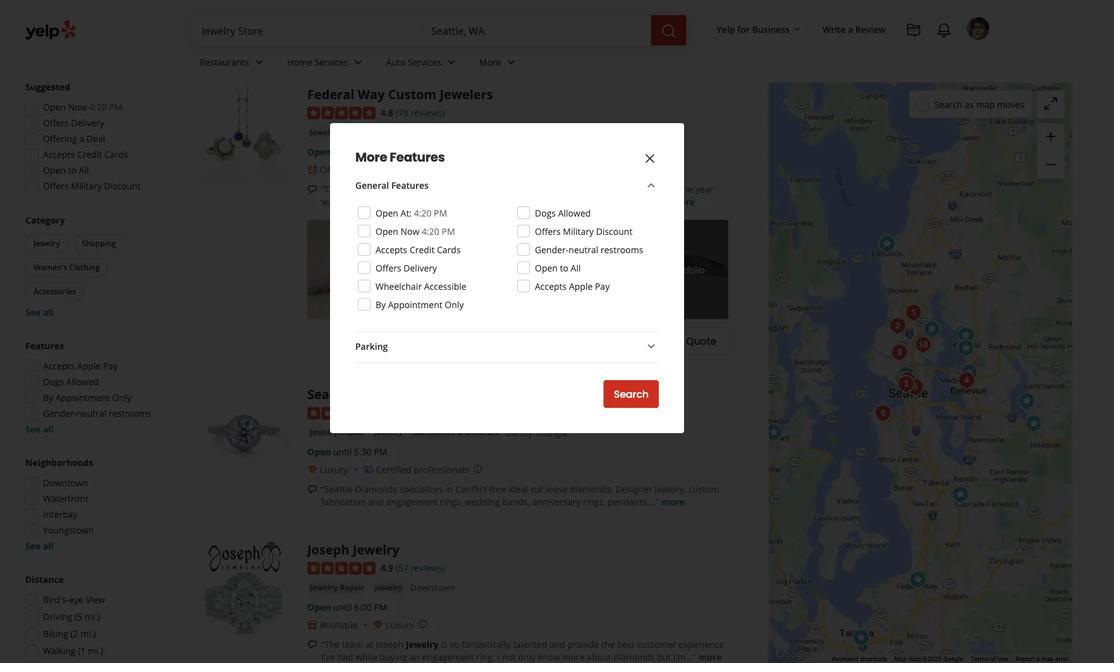 Task type: locate. For each thing, give the bounding box(es) containing it.
baraka gems image
[[885, 314, 910, 339]]

2 jewelry repair link from the top
[[307, 426, 367, 439]]

0 vertical spatial 16 speech v2 image
[[307, 185, 317, 195]]

see all for accepts apple pay
[[25, 424, 54, 436]]

repair down 4.9 star rating "image"
[[340, 583, 364, 593]]

3 jewelry repair from the top
[[310, 583, 364, 593]]

map left error
[[1041, 656, 1054, 664]]

pendants,…"
[[608, 496, 659, 508]]

16 speech v2 image
[[307, 185, 317, 195], [307, 640, 317, 650]]

military down staff
[[563, 225, 594, 237]]

see all button
[[25, 307, 54, 319], [25, 424, 54, 436], [25, 541, 54, 553]]

by inside more features dialog
[[376, 299, 386, 311]]

services inside 'link'
[[408, 56, 441, 68]]

16 chevron down v2 image
[[792, 24, 802, 35]]

(57
[[396, 562, 408, 574]]

projects image
[[906, 23, 921, 38]]

2 16 chevron right v2 image from the left
[[259, 6, 269, 16]]

jewelry down 4.9 star rating "image"
[[310, 583, 338, 593]]

1 vertical spatial cards
[[437, 244, 461, 256]]

delivery inside group
[[71, 117, 104, 129]]

group containing neighborhoods
[[21, 457, 157, 553]]

jewelry repair button down 5 star rating image
[[307, 426, 367, 439]]

rings, down diamonds,
[[583, 496, 605, 508]]

2 horizontal spatial &
[[549, 183, 555, 195]]

see all button down accessories button
[[25, 307, 54, 319]]

1 vertical spatial by
[[43, 392, 53, 404]]

a left quote
[[677, 334, 683, 348]]

2 24 chevron down v2 image from the left
[[351, 55, 366, 70]]

24 chevron down v2 image inside "restaurants" link
[[252, 55, 267, 70]]

0 horizontal spatial appointment
[[55, 392, 110, 404]]

1 vertical spatial search
[[614, 388, 649, 402]]

map for error
[[1041, 656, 1054, 664]]

restrooms inside group
[[109, 408, 151, 420]]

16 chevron right v2 image for jewelry store
[[259, 6, 269, 16]]

restaurants link
[[190, 46, 277, 82]]

jewelry link for seattle diamonds
[[372, 426, 405, 439]]

gender-neutral restrooms up neighborhoods
[[43, 408, 151, 420]]

1 vertical spatial 16 speech v2 image
[[307, 640, 317, 650]]

jewelry repair link down the 4.8 star rating image
[[307, 126, 367, 139]]

2 6:00 from the top
[[354, 602, 372, 614]]

joseph jewelry image
[[893, 368, 919, 394], [954, 368, 979, 394], [197, 541, 292, 636]]

16 speech v2 image
[[307, 485, 317, 495]]

1 vertical spatial more
[[355, 149, 387, 166]]

professionals
[[414, 464, 469, 476]]

0 vertical spatial open until 6:00 pm
[[307, 146, 387, 158]]

jewelry link
[[372, 426, 405, 439], [372, 582, 405, 594]]

and inside "top-rated & affordable ring repair, jewelry restoration & custom designs, backed by a one year warranty. gia trained gemologists and master goldsmiths on staff with decades of…"
[[464, 196, 479, 208]]

24 chevron down v2 image inside more link
[[504, 55, 519, 70]]

1 vertical spatial 6:00
[[354, 602, 372, 614]]

1 horizontal spatial rings,
[[583, 496, 605, 508]]

biking
[[43, 628, 68, 640]]

16 offers custom solutions v2 image
[[307, 165, 317, 175]]

1 open until 6:00 pm from the top
[[307, 146, 387, 158]]

3 see all button from the top
[[25, 541, 54, 553]]

custom inside "top-rated & affordable ring repair, jewelry restoration & custom designs, backed by a one year warranty. gia trained gemologists and master goldsmiths on staff with decades of…"
[[557, 183, 588, 195]]

open to all inside group
[[43, 164, 89, 176]]

3 all from the top
[[43, 541, 54, 553]]

jewelry repair button down 4.9 star rating "image"
[[307, 582, 367, 594]]

6:00 for way
[[354, 146, 372, 158]]

of
[[990, 656, 996, 664]]

by
[[376, 299, 386, 311], [43, 392, 53, 404]]

1 until from the top
[[333, 146, 352, 158]]

google
[[943, 656, 963, 664]]

all up neighborhoods
[[43, 424, 54, 436]]

2 open until 6:00 pm from the top
[[307, 602, 387, 614]]

1 diamonds from the top
[[355, 386, 419, 403]]

for
[[737, 23, 750, 35]]

6:00 for jewelry
[[354, 602, 372, 614]]

(2
[[70, 628, 78, 640]]

1 vertical spatial jewelry repair button
[[307, 426, 367, 439]]

discount inside group
[[104, 180, 141, 192]]

0 vertical spatial reviews)
[[411, 106, 445, 118]]

16 speech v2 image left the "the
[[307, 640, 317, 650]]

16 chevron right v2 image
[[203, 6, 214, 16], [259, 6, 269, 16]]

until for seattle
[[333, 446, 352, 458]]

0 vertical spatial open now 4:20 pm
[[43, 101, 122, 113]]

cards inside more features dialog
[[437, 244, 461, 256]]

discount down deal
[[104, 180, 141, 192]]

more down experience
[[698, 651, 722, 664]]

offers military discount
[[43, 180, 141, 192], [535, 225, 632, 237]]

jewelry repair down the 4.8 star rating image
[[310, 127, 364, 137]]

more up jewelers
[[479, 56, 501, 68]]

services right auto
[[408, 56, 441, 68]]

features
[[390, 149, 445, 166], [391, 179, 429, 191], [25, 340, 64, 352]]

seattle diamonds link
[[307, 386, 419, 403]]

gender-neutral restrooms inside more features dialog
[[535, 244, 643, 256]]

0 vertical spatial jewelry repair link
[[307, 126, 367, 139]]

0 horizontal spatial services
[[315, 56, 348, 68]]

24 chevron down v2 image up jewelers
[[444, 55, 459, 70]]

1 horizontal spatial 16 chevron right v2 image
[[259, 6, 269, 16]]

0 horizontal spatial military
[[71, 180, 102, 192]]

services right home
[[315, 56, 348, 68]]

0 horizontal spatial search
[[614, 388, 649, 402]]

2 horizontal spatial joseph jewelry image
[[954, 368, 979, 394]]

4.9 link
[[381, 561, 393, 575]]

0 horizontal spatial discount
[[104, 180, 141, 192]]

open now 4:20 pm inside more features dialog
[[376, 225, 455, 237]]

rings,
[[440, 496, 463, 508], [583, 496, 605, 508]]

1 vertical spatial 4:20
[[414, 207, 431, 219]]

24 chevron down v2 image for features
[[644, 178, 659, 193]]

zoom in image
[[1043, 129, 1058, 144]]

jewelry button up certified at the left bottom of the page
[[372, 426, 405, 439]]

gender-neutral restrooms
[[535, 244, 643, 256], [43, 408, 151, 420]]

0 vertical spatial open to all
[[43, 164, 89, 176]]

0 horizontal spatial gender-neutral restrooms
[[43, 408, 151, 420]]

jewelry down category
[[34, 238, 60, 249]]

1 vertical spatial military
[[563, 225, 594, 237]]

cards down deal
[[104, 149, 128, 161]]

24 chevron down v2 image down washington
[[504, 55, 519, 70]]

0 horizontal spatial more
[[355, 149, 387, 166]]

1 16 chevron right v2 image from the left
[[203, 6, 214, 16]]

suggested
[[25, 81, 70, 93]]

accepts apple pay
[[535, 280, 610, 292], [43, 360, 118, 372]]

jewelry button down 4.9
[[372, 582, 405, 594]]

offers delivery up wheelchair
[[376, 262, 437, 274]]

24 chevron down v2 image left quote
[[644, 339, 659, 354]]

more down jewelry,
[[661, 496, 685, 508]]

credit inside group
[[77, 149, 102, 161]]

diamonds,
[[570, 484, 613, 496]]

0 horizontal spatial joseph
[[307, 541, 349, 559]]

buying
[[379, 651, 407, 664]]

home services link
[[277, 46, 376, 82]]

more link for federal way custom jewelers
[[671, 196, 695, 208]]

pm for specializes
[[374, 446, 387, 458]]

credit up wheelchair accessible
[[410, 244, 435, 256]]

open now 4:20 pm down open at: 4:20 pm
[[376, 225, 455, 237]]

5 star rating image
[[307, 407, 376, 420]]

0 horizontal spatial offers military discount
[[43, 180, 141, 192]]

3 repair from the top
[[340, 583, 364, 593]]

2 until from the top
[[333, 446, 352, 458]]

1 horizontal spatial downtown
[[410, 582, 455, 594]]

triangle
[[534, 427, 568, 439]]

joseph jewelry
[[307, 541, 399, 559]]

offers up the offering
[[43, 117, 69, 129]]

jewelry repair link
[[307, 126, 367, 139], [307, 426, 367, 439], [307, 582, 367, 594]]

0 horizontal spatial by
[[43, 392, 53, 404]]

restrooms inside more features dialog
[[601, 244, 643, 256]]

0 vertical spatial map
[[976, 98, 995, 110]]

more link down jewelry,
[[661, 496, 685, 508]]

pm for &
[[374, 146, 387, 158]]

decades
[[614, 196, 648, 208]]

business categories element
[[190, 46, 989, 82]]

1 horizontal spatial apple
[[569, 280, 593, 292]]

0 horizontal spatial pay
[[103, 360, 118, 372]]

by appointment only inside group
[[43, 392, 131, 404]]

see up distance
[[25, 541, 41, 553]]

4:20 up deal
[[89, 101, 107, 113]]

2 16 speech v2 image from the top
[[307, 640, 317, 650]]

0 horizontal spatial to
[[68, 164, 76, 176]]

and inside 'is so fantastically talented and provide the best customer experience i've had while buying an engagement ring. i not only know more about diamonds but i'm…"'
[[549, 639, 565, 651]]

accepts credit cards down deal
[[43, 149, 128, 161]]

team
[[342, 639, 363, 651]]

denny triangle
[[505, 427, 568, 439]]

1 horizontal spatial luxury
[[386, 619, 414, 631]]

1 vertical spatial joseph
[[376, 639, 404, 651]]

about
[[587, 651, 611, 664]]

0 vertical spatial joseph
[[307, 541, 349, 559]]

more down one
[[671, 196, 695, 208]]

open now 4:20 pm up offering a deal
[[43, 101, 122, 113]]

a right by
[[670, 183, 675, 195]]

accepts
[[43, 149, 75, 161], [376, 244, 407, 256], [535, 280, 567, 292], [43, 360, 75, 372]]

offers military discount down staff
[[535, 225, 632, 237]]

(57 reviews)
[[396, 562, 445, 574]]

now up offering a deal
[[68, 101, 87, 113]]

jewelry repair button for seattle
[[307, 426, 367, 439]]

until for federal
[[333, 146, 352, 158]]

16 speech v2 image for federal
[[307, 185, 317, 195]]

0 horizontal spatial only
[[112, 392, 131, 404]]

1 horizontal spatial more
[[479, 56, 501, 68]]

1 jewelry link from the top
[[372, 426, 405, 439]]

rings, down in
[[440, 496, 463, 508]]

4:20 right at:
[[414, 207, 431, 219]]

diamonds down 16 certified professionals v2 image
[[355, 484, 397, 496]]

j lewis jewelry image
[[957, 361, 982, 386]]

offers up category
[[43, 180, 69, 192]]

0 horizontal spatial accepts apple pay
[[43, 360, 118, 372]]

1 horizontal spatial gender-neutral restrooms
[[535, 244, 643, 256]]

4:20 inside group
[[89, 101, 107, 113]]

3 24 chevron down v2 image from the left
[[504, 55, 519, 70]]

"the
[[321, 639, 340, 651]]

loose
[[545, 484, 568, 496]]

gender- up neighborhoods
[[43, 408, 77, 420]]

2 diamonds from the top
[[355, 484, 397, 496]]

zoom out image
[[1043, 157, 1058, 172]]

24 chevron down v2 image
[[252, 55, 267, 70], [351, 55, 366, 70], [504, 55, 519, 70]]

marlow's fine jewelry image
[[1021, 412, 1046, 437]]

3 jewelry repair button from the top
[[307, 582, 367, 594]]

2 services from the left
[[408, 56, 441, 68]]

appointment inside group
[[55, 392, 110, 404]]

jewelry repair for joseph
[[310, 583, 364, 593]]

24 chevron down v2 image for services
[[444, 55, 459, 70]]

3 until from the top
[[333, 602, 352, 614]]

4:20 for open now
[[414, 207, 431, 219]]

engagement inside "seattle diamonds specializes in conflict-free ideal cut loose diamonds, designer jewelry, custom fabrication and engagement rings, wedding bands, anniversary rings, pendants,…"
[[386, 496, 438, 508]]

& up gia
[[367, 183, 374, 195]]

24 chevron down v2 image up way
[[351, 55, 366, 70]]

mi.) right (1
[[88, 646, 103, 658]]

(1
[[78, 646, 85, 658]]

2 jewelry link from the top
[[372, 582, 405, 594]]

0 vertical spatial discount
[[104, 180, 141, 192]]

1 vertical spatial jewelry repair link
[[307, 426, 367, 439]]

open to all
[[43, 164, 89, 176], [535, 262, 581, 274]]

1 24 chevron down v2 image from the left
[[252, 55, 267, 70]]

1 see all button from the top
[[25, 307, 54, 319]]

credit
[[77, 149, 102, 161], [410, 244, 435, 256]]

0 horizontal spatial rings,
[[440, 496, 463, 508]]

jewelry down 4.9
[[375, 583, 403, 593]]

only inside group
[[112, 392, 131, 404]]

reviews) down 'custom'
[[411, 106, 445, 118]]

&
[[367, 183, 374, 195], [549, 183, 555, 195], [457, 427, 463, 438]]

services for auto services
[[408, 56, 441, 68]]

pay inside more features dialog
[[595, 280, 610, 292]]

see all down the youngstown
[[25, 541, 54, 553]]

1 vertical spatial jewelry repair
[[310, 427, 364, 438]]

yelp inside button
[[717, 23, 735, 35]]

(78 reviews)
[[396, 106, 445, 118]]

0 vertical spatial features
[[390, 149, 445, 166]]

staff
[[574, 196, 592, 208]]

1 reviews) from the top
[[411, 106, 445, 118]]

3 see all from the top
[[25, 541, 54, 553]]

notifications image
[[936, 23, 952, 38]]

until
[[333, 146, 352, 158], [333, 446, 352, 458], [333, 602, 352, 614]]

sayuri celestial gems image
[[1014, 389, 1039, 414]]

features inside 'dropdown button'
[[391, 179, 429, 191]]

allowed inside group
[[66, 376, 99, 388]]

t anthony jewelers image
[[953, 336, 979, 361]]

joseph up 4.9 star rating "image"
[[307, 541, 349, 559]]

features inside group
[[25, 340, 64, 352]]

24 chevron down v2 image
[[444, 55, 459, 70], [644, 178, 659, 193], [644, 339, 659, 354]]

16 chevron right v2 image right shopping link
[[259, 6, 269, 16]]

1 horizontal spatial custom
[[689, 484, 719, 496]]

2 vertical spatial jewelry repair link
[[307, 582, 367, 594]]

2 jewelry repair button from the top
[[307, 426, 367, 439]]

yelp for business button
[[712, 18, 807, 40]]

more inside more features dialog
[[355, 149, 387, 166]]

moves
[[997, 98, 1024, 110]]

1 vertical spatial to
[[560, 262, 568, 274]]

report
[[1016, 656, 1035, 664]]

3 jewelry repair link from the top
[[307, 582, 367, 594]]

16 speech v2 image for joseph
[[307, 640, 317, 650]]

2 see all from the top
[[25, 424, 54, 436]]

accepts credit cards up wheelchair accessible
[[376, 244, 461, 256]]

report a map error
[[1016, 656, 1068, 664]]

jewelry button down category
[[25, 234, 68, 253]]

jewelry repair link for seattle
[[307, 426, 367, 439]]

walking
[[43, 646, 76, 658]]

1 vertical spatial open now 4:20 pm
[[376, 225, 455, 237]]

gender-neutral restrooms inside group
[[43, 408, 151, 420]]

jewelry link for joseph jewelry
[[372, 582, 405, 594]]

downtown up waterfront
[[43, 477, 88, 489]]

map for moves
[[976, 98, 995, 110]]

allowed inside more features dialog
[[558, 207, 591, 219]]

jewelry,
[[655, 484, 686, 496]]

offers delivery inside more features dialog
[[376, 262, 437, 274]]

0 vertical spatial search
[[934, 98, 962, 110]]

0 vertical spatial delivery
[[71, 117, 104, 129]]

until up boutique
[[333, 602, 352, 614]]

offering a deal
[[43, 133, 105, 145]]

a for write
[[848, 23, 853, 35]]

clothing
[[69, 262, 100, 273]]

pm inside group
[[109, 101, 122, 113]]

$$ button
[[59, 38, 91, 57]]

dogs allowed inside group
[[43, 376, 99, 388]]

services
[[315, 56, 348, 68], [408, 56, 441, 68]]

1 all from the top
[[43, 307, 54, 319]]

see all down accessories button
[[25, 307, 54, 319]]

until for joseph
[[333, 602, 352, 614]]

0 horizontal spatial seattle diamonds image
[[197, 386, 292, 481]]

delivery inside more features dialog
[[404, 262, 437, 274]]

see
[[652, 264, 667, 276], [25, 307, 41, 319], [25, 424, 41, 436], [25, 541, 41, 553]]

24 chevron down v2 image inside 'home services' link
[[351, 55, 366, 70]]

1 vertical spatial by appointment only
[[43, 392, 131, 404]]

offers delivery up offering a deal
[[43, 117, 104, 129]]

more inside more link
[[479, 56, 501, 68]]

(78 reviews) link
[[396, 105, 445, 119]]

0 vertical spatial cards
[[104, 149, 128, 161]]

diamonds for seattle
[[355, 386, 419, 403]]

gemstones & minerals link
[[410, 426, 500, 439]]

more link down experience
[[698, 651, 722, 664]]

0 vertical spatial offers military discount
[[43, 180, 141, 192]]

until left 5:30
[[333, 446, 352, 458]]

sponsored
[[182, 51, 237, 65]]

custom inside "seattle diamonds specializes in conflict-free ideal cut loose diamonds, designer jewelry, custom fabrication and engagement rings, wedding bands, anniversary rings, pendants,…"
[[689, 484, 719, 496]]

jewelry up 4.9 link
[[353, 541, 399, 559]]

0 vertical spatial dogs
[[535, 207, 556, 219]]

features down solutions in the left top of the page
[[391, 179, 429, 191]]

fantastically
[[461, 639, 511, 651]]

0 vertical spatial more
[[479, 56, 501, 68]]

see all button down the youngstown
[[25, 541, 54, 553]]

more down provide
[[562, 651, 585, 664]]

women's clothing
[[34, 262, 100, 273]]

accepts credit cards inside more features dialog
[[376, 244, 461, 256]]

1 horizontal spatial pay
[[595, 280, 610, 292]]

women's
[[34, 262, 67, 273]]

1 horizontal spatial neutral
[[569, 244, 598, 256]]

reviews) for jewelry
[[411, 562, 445, 574]]

isadoras antique jewelry image
[[891, 368, 917, 394]]

view
[[86, 594, 105, 606]]

all for accepts apple pay
[[43, 424, 54, 436]]

4:20 down open at: 4:20 pm
[[422, 225, 439, 237]]

more up general
[[355, 149, 387, 166]]

info icon image
[[473, 464, 483, 474], [473, 464, 483, 474], [418, 620, 428, 630], [418, 620, 428, 630]]

0 vertical spatial gender-neutral restrooms
[[535, 244, 643, 256]]

more link down one
[[671, 196, 695, 208]]

all
[[43, 307, 54, 319], [43, 424, 54, 436], [43, 541, 54, 553]]

gemstones & minerals button
[[410, 426, 500, 439]]

jewelry button for seattle diamonds
[[372, 426, 405, 439]]

0 horizontal spatial accepts credit cards
[[43, 149, 128, 161]]

jewelry button for joseph jewelry
[[372, 582, 405, 594]]

1 repair from the top
[[340, 127, 364, 137]]

discount down the 'with'
[[596, 225, 632, 237]]

1 vertical spatial features
[[391, 179, 429, 191]]

accepts credit cards inside group
[[43, 149, 128, 161]]

see down accessories button
[[25, 307, 41, 319]]

now inside more features dialog
[[401, 225, 419, 237]]

2 see all button from the top
[[25, 424, 54, 436]]

a right 'report'
[[1036, 656, 1040, 664]]

engagement inside 'is so fantastically talented and provide the best customer experience i've had while buying an engagement ring. i not only know more about diamonds but i'm…"'
[[422, 651, 474, 664]]

16 info v2 image
[[279, 52, 289, 62]]

diamonds inside "seattle diamonds specializes in conflict-free ideal cut loose diamonds, designer jewelry, custom fabrication and engagement rings, wedding bands, anniversary rings, pendants,…"
[[355, 484, 397, 496]]

shopping link
[[219, 5, 254, 15]]

1 services from the left
[[315, 56, 348, 68]]

1 horizontal spatial joseph
[[376, 639, 404, 651]]

1 vertical spatial restrooms
[[109, 408, 151, 420]]

dogs inside group
[[43, 376, 64, 388]]

a inside group
[[79, 133, 84, 145]]

1 horizontal spatial offers military discount
[[535, 225, 632, 237]]

diamonds for "seattle
[[355, 484, 397, 496]]

0 vertical spatial restrooms
[[601, 244, 643, 256]]

custom right jewelry,
[[689, 484, 719, 496]]

offers up "top-
[[320, 163, 346, 176]]

jewelry right best on the top
[[274, 5, 302, 15]]

earth haven metaphysics image
[[919, 317, 945, 342]]

16 boutique v2 image
[[307, 620, 317, 631]]

0 vertical spatial repair
[[340, 127, 364, 137]]

search image
[[661, 23, 676, 39]]

0 vertical spatial luxury
[[320, 464, 348, 476]]

group containing category
[[23, 214, 157, 319]]

24 chevron down v2 image inside auto services 'link'
[[444, 55, 459, 70]]

features for general features
[[391, 179, 429, 191]]

2 all from the top
[[43, 424, 54, 436]]

seattle diamonds
[[307, 386, 419, 403]]

2 vertical spatial see all
[[25, 541, 54, 553]]

search as map moves
[[934, 98, 1024, 110]]

open until 6:00 pm up customized
[[307, 146, 387, 158]]

map right as
[[976, 98, 995, 110]]

0 vertical spatial jewelry link
[[372, 426, 405, 439]]

jewelry up certified at the left bottom of the page
[[375, 427, 403, 438]]

appointment inside more features dialog
[[388, 299, 442, 311]]

open now 4:20 pm inside group
[[43, 101, 122, 113]]

0 vertical spatial all
[[43, 307, 54, 319]]

1 6:00 from the top
[[354, 146, 372, 158]]

engagement for so
[[422, 651, 474, 664]]

gender- inside more features dialog
[[535, 244, 569, 256]]

1 vertical spatial engagement
[[422, 651, 474, 664]]

1 horizontal spatial credit
[[410, 244, 435, 256]]

None search field
[[192, 15, 689, 46]]

0 vertical spatial custom
[[557, 183, 588, 195]]

brilliant earth image
[[910, 333, 936, 358]]

goldsmiths
[[513, 196, 558, 208]]

24 chevron down v2 image for more
[[504, 55, 519, 70]]

apple
[[569, 280, 593, 292], [77, 360, 101, 372]]

& up goldsmiths
[[549, 183, 555, 195]]

lake street diamond company image
[[953, 323, 979, 349]]

1 horizontal spatial federal way custom jewelers image
[[905, 568, 931, 593]]

joseph jewelry image
[[893, 368, 919, 394]]

offering
[[43, 133, 77, 145]]

see all up neighborhoods
[[25, 424, 54, 436]]

2 jewelry repair from the top
[[310, 427, 364, 438]]

reviews) right (57
[[411, 562, 445, 574]]

luxury for 16 luxury v2 icon
[[386, 619, 414, 631]]

offers for offering
[[43, 117, 69, 129]]

0 vertical spatial military
[[71, 180, 102, 192]]

joseph jewelry link
[[307, 541, 399, 559]]

1 horizontal spatial delivery
[[404, 262, 437, 274]]

a inside button
[[677, 334, 683, 348]]

yelp left 10
[[182, 5, 198, 15]]

0 horizontal spatial apple
[[77, 360, 101, 372]]

yelp link
[[182, 5, 198, 15]]

a inside "top-rated & affordable ring repair, jewelry restoration & custom designs, backed by a one year warranty. gia trained gemologists and master goldsmiths on staff with decades of…"
[[670, 183, 675, 195]]

general
[[355, 179, 389, 191]]

gia
[[363, 196, 377, 208]]

services for home services
[[315, 56, 348, 68]]

1 horizontal spatial offers delivery
[[376, 262, 437, 274]]

stórica studio image
[[893, 372, 919, 397]]

dogs
[[535, 207, 556, 219], [43, 376, 64, 388]]

to
[[68, 164, 76, 176], [560, 262, 568, 274]]

group
[[21, 81, 157, 196], [1037, 123, 1065, 179], [23, 214, 157, 319], [21, 340, 157, 436], [21, 457, 157, 553]]

luxury up "seattle
[[320, 464, 348, 476]]

shopping up clothing
[[82, 238, 116, 249]]

search left as
[[934, 98, 962, 110]]

mi.) right (2
[[80, 628, 96, 640]]

jewelry repair down 4.9 star rating "image"
[[310, 583, 364, 593]]

option group
[[21, 574, 157, 664]]

yelp for yelp for business
[[717, 23, 735, 35]]

offers down goldsmiths
[[535, 225, 561, 237]]

2 rings, from the left
[[583, 496, 605, 508]]

0 vertical spatial jewelry repair button
[[307, 126, 367, 139]]

1 horizontal spatial accepts apple pay
[[535, 280, 610, 292]]

1 jewelry repair link from the top
[[307, 126, 367, 139]]

delivery up wheelchair accessible
[[404, 262, 437, 274]]

0 horizontal spatial 16 chevron right v2 image
[[203, 6, 214, 16]]

only
[[518, 651, 536, 664]]

search inside 'button'
[[614, 388, 649, 402]]

0 horizontal spatial dogs allowed
[[43, 376, 99, 388]]

neutral up neighborhoods
[[77, 408, 106, 420]]

gender-neutral restrooms down staff
[[535, 244, 643, 256]]

2 reviews) from the top
[[411, 562, 445, 574]]

denny
[[505, 427, 532, 439]]

write a review
[[823, 23, 886, 35]]

1 vertical spatial offers military discount
[[535, 225, 632, 237]]

yelp left for
[[717, 23, 735, 35]]

1 horizontal spatial accepts credit cards
[[376, 244, 461, 256]]

user actions element
[[707, 16, 1007, 94]]

1 horizontal spatial allowed
[[558, 207, 591, 219]]

1 vertical spatial discount
[[596, 225, 632, 237]]

24 chevron down v2 image inside general features 'dropdown button'
[[644, 178, 659, 193]]

federal way custom jewelers image
[[197, 86, 292, 180], [905, 568, 931, 593]]

0 vertical spatial downtown
[[43, 477, 88, 489]]

more features dialog
[[0, 0, 1114, 664]]

and inside "seattle diamonds specializes in conflict-free ideal cut loose diamonds, designer jewelry, custom fabrication and engagement rings, wedding bands, anniversary rings, pendants,…"
[[368, 496, 384, 508]]

1 vertical spatial open until 6:00 pm
[[307, 602, 387, 614]]

offers for gender-
[[535, 225, 561, 237]]

wheelchair accessible
[[376, 280, 466, 292]]

0 horizontal spatial by appointment only
[[43, 392, 131, 404]]

1 horizontal spatial yelp
[[717, 23, 735, 35]]

0 vertical spatial yelp
[[182, 5, 198, 15]]

seattle diamonds image
[[893, 363, 919, 389], [197, 386, 292, 481]]

terms of use link
[[971, 656, 1008, 664]]

features for more features
[[390, 149, 445, 166]]

1 horizontal spatial discount
[[596, 225, 632, 237]]

4:20
[[89, 101, 107, 113], [414, 207, 431, 219], [422, 225, 439, 237]]

and
[[464, 196, 479, 208], [368, 496, 384, 508], [549, 639, 565, 651]]

repair up open until 5:30 pm
[[340, 427, 364, 438]]

neutral inside group
[[77, 408, 106, 420]]

neighborhoods
[[25, 457, 93, 469]]

2 repair from the top
[[340, 427, 364, 438]]

features down accessories button
[[25, 340, 64, 352]]

1 horizontal spatial map
[[1041, 656, 1054, 664]]

custom up on
[[557, 183, 588, 195]]

repair,
[[440, 183, 466, 195]]

0 horizontal spatial 24 chevron down v2 image
[[252, 55, 267, 70]]

16 chevron right v2 image right yelp link
[[203, 6, 214, 16]]

gender- down on
[[535, 244, 569, 256]]

bands,
[[502, 496, 530, 508]]

"the team at joseph jewelry
[[321, 639, 439, 651]]

now down open at: 4:20 pm
[[401, 225, 419, 237]]

offers military discount inside group
[[43, 180, 141, 192]]

1 vertical spatial credit
[[410, 244, 435, 256]]

1 16 speech v2 image from the top
[[307, 185, 317, 195]]



Task type: describe. For each thing, give the bounding box(es) containing it.
boutique
[[320, 619, 358, 631]]

conflict-
[[455, 484, 489, 496]]

rated
[[343, 183, 365, 195]]

16 info v2 image
[[733, 23, 744, 33]]

24 chevron down v2 image for restaurants
[[252, 55, 267, 70]]

data
[[908, 656, 921, 664]]

on
[[561, 196, 571, 208]]

is
[[441, 639, 447, 651]]

(57 reviews) link
[[396, 561, 445, 575]]

2 vertical spatial 4:20
[[422, 225, 439, 237]]

so
[[450, 639, 459, 651]]

solutions
[[398, 163, 435, 176]]

accepts apple pay inside more features dialog
[[535, 280, 610, 292]]

apple inside group
[[77, 360, 101, 372]]

best
[[231, 15, 264, 37]]

map region
[[741, 0, 1114, 664]]

offers military discount inside more features dialog
[[535, 225, 632, 237]]

24 chevron down v2 image inside parking dropdown button
[[644, 339, 659, 354]]

1 see all from the top
[[25, 307, 54, 319]]

ideal
[[508, 484, 528, 496]]

parking button
[[355, 339, 659, 355]]

by
[[658, 183, 668, 195]]

gemologists
[[412, 196, 461, 208]]

more inside 'is so fantastically talented and provide the best customer experience i've had while buying an engagement ring. i not only know more about diamonds but i'm…"'
[[562, 651, 585, 664]]

jewelry store link
[[274, 5, 324, 15]]

driving
[[43, 611, 72, 623]]

accessories button
[[25, 282, 84, 301]]

group containing suggested
[[21, 81, 157, 196]]

to inside group
[[68, 164, 76, 176]]

minerals
[[465, 427, 498, 438]]

5:30
[[354, 446, 372, 458]]

luxury for 16 luxury v2 image
[[320, 464, 348, 476]]

backed
[[626, 183, 656, 195]]

obsidian body piercing image
[[848, 626, 874, 652]]

2 vertical spatial more link
[[698, 651, 722, 664]]

home
[[287, 56, 312, 68]]

quote
[[686, 334, 716, 348]]

military inside group
[[71, 180, 102, 192]]

only inside more features dialog
[[445, 299, 464, 311]]

pm for cards
[[434, 207, 447, 219]]

jewelry inside group
[[34, 238, 60, 249]]

0 horizontal spatial joseph jewelry image
[[197, 541, 292, 636]]

open until 5:30 pm
[[307, 446, 387, 458]]

1 horizontal spatial joseph jewelry image
[[893, 368, 919, 394]]

yelp for yelp link
[[182, 5, 198, 15]]

(78
[[396, 106, 408, 118]]

1 horizontal spatial store
[[330, 15, 369, 37]]

more features
[[355, 149, 445, 166]]

"top-
[[321, 183, 343, 195]]

military inside more features dialog
[[563, 225, 594, 237]]

interbay
[[43, 509, 77, 521]]

apple inside more features dialog
[[569, 280, 593, 292]]

see left the "portfolio"
[[652, 264, 667, 276]]

pm for deal
[[109, 101, 122, 113]]

in
[[445, 484, 453, 496]]

northwest gold and diamond image
[[948, 483, 973, 508]]

0 vertical spatial shopping
[[219, 5, 254, 15]]

category
[[25, 214, 65, 226]]

10
[[213, 15, 228, 37]]

shopping button
[[73, 234, 124, 253]]

by appointment only inside more features dialog
[[376, 299, 464, 311]]

open until 6:00 pm for federal
[[307, 146, 387, 158]]

shortcuts
[[860, 656, 887, 664]]

j. rankin jewelers image
[[874, 232, 900, 257]]

mi.) for biking (2 mi.)
[[80, 628, 96, 640]]

dogs inside more features dialog
[[535, 207, 556, 219]]

credit inside more features dialog
[[410, 244, 435, 256]]

review
[[855, 23, 886, 35]]

more link
[[469, 46, 529, 82]]

mi.) for walking (1 mi.)
[[88, 646, 103, 658]]

fabrication
[[321, 496, 366, 508]]

©2023
[[923, 656, 942, 664]]

16 luxury v2 image
[[307, 465, 317, 475]]

expand map image
[[1043, 96, 1058, 111]]

0 vertical spatial jewelry button
[[25, 234, 68, 253]]

federal way custom jewelers link
[[307, 86, 493, 103]]

google image
[[772, 647, 814, 664]]

offers up wheelchair
[[376, 262, 401, 274]]

washington
[[472, 15, 566, 37]]

general features button
[[355, 178, 659, 194]]

jewelry down 5 star rating image
[[310, 427, 338, 438]]

4:20 for offers delivery
[[89, 101, 107, 113]]

all inside more features dialog
[[571, 262, 581, 274]]

menashe & sons jewelers image
[[871, 401, 896, 426]]

top
[[182, 15, 210, 37]]

a for request
[[677, 334, 683, 348]]

1 rings, from the left
[[440, 496, 463, 508]]

brilliant earth image
[[910, 333, 936, 358]]

16 chevron right v2 image for shopping
[[203, 6, 214, 16]]

repair for joseph
[[340, 583, 364, 593]]

see all button for downtown
[[25, 541, 54, 553]]

report a map error link
[[1016, 656, 1068, 664]]

year
[[695, 183, 713, 195]]

jewelry
[[469, 183, 498, 195]]

mi.) for driving (5 mi.)
[[85, 611, 100, 623]]

but
[[657, 651, 671, 664]]

group containing features
[[21, 340, 157, 436]]

engagement for diamonds
[[386, 496, 438, 508]]

customized
[[348, 163, 395, 176]]

0 vertical spatial federal way custom jewelers image
[[197, 86, 292, 180]]

offers customized solutions
[[320, 163, 435, 176]]

offers for "top-
[[320, 163, 346, 176]]

& inside button
[[457, 427, 463, 438]]

jewelry repair for seattle
[[310, 427, 364, 438]]

a for offering
[[79, 133, 84, 145]]

offers delivery inside group
[[43, 117, 104, 129]]

16 luxury v2 image
[[373, 620, 383, 631]]

trained
[[380, 196, 409, 208]]

an
[[410, 651, 420, 664]]

filters
[[25, 11, 57, 24]]

of…"
[[651, 196, 669, 208]]

best
[[617, 639, 635, 651]]

1 vertical spatial pay
[[103, 360, 118, 372]]

all inside group
[[79, 164, 89, 176]]

experience
[[678, 639, 724, 651]]

jewelry down the 4.8 star rating image
[[310, 127, 338, 137]]

1 horizontal spatial seattle diamonds image
[[893, 363, 919, 389]]

kim-ngoc jewelry image
[[903, 375, 928, 401]]

home services
[[287, 56, 348, 68]]

all for downtown
[[43, 541, 54, 553]]

0 horizontal spatial store
[[304, 5, 324, 15]]

see for category
[[25, 307, 41, 319]]

4.8 star rating image
[[307, 107, 376, 120]]

16 certified professionals v2 image
[[364, 465, 374, 475]]

jewelry up 16 info v2 icon
[[267, 15, 327, 37]]

downtown inside group
[[43, 477, 88, 489]]

custom
[[388, 86, 436, 103]]

repair for seattle
[[340, 427, 364, 438]]

option group containing distance
[[21, 574, 157, 664]]

green lake jewelry works image
[[901, 301, 926, 326]]

request a quote button
[[622, 327, 728, 355]]

i've
[[321, 651, 335, 664]]

waterfront
[[43, 493, 88, 505]]

0 vertical spatial now
[[68, 101, 87, 113]]

reviews) for way
[[411, 106, 445, 118]]

map data ©2023 google
[[894, 656, 963, 664]]

certified
[[376, 464, 411, 476]]

open to all inside more features dialog
[[535, 262, 581, 274]]

to inside more features dialog
[[560, 262, 568, 274]]

the
[[601, 639, 615, 651]]

ring
[[421, 183, 437, 195]]

one
[[677, 183, 693, 195]]

neutral inside more features dialog
[[569, 244, 598, 256]]

cards inside group
[[104, 149, 128, 161]]

map
[[894, 656, 907, 664]]

olympic jewelry image
[[887, 340, 912, 366]]

search for search as map moves
[[934, 98, 962, 110]]

accepts apple pay inside group
[[43, 360, 118, 372]]

a for report
[[1036, 656, 1040, 664]]

distance
[[25, 574, 64, 586]]

see for features
[[25, 424, 41, 436]]

know
[[538, 651, 560, 664]]

search for search
[[614, 388, 649, 402]]

24 chevron down v2 image for home services
[[351, 55, 366, 70]]

terms
[[971, 656, 989, 664]]

jewelers
[[440, 86, 493, 103]]

terms of use
[[971, 656, 1008, 664]]

1 jewelry repair from the top
[[310, 127, 364, 137]]

keyboard shortcuts button
[[832, 655, 887, 664]]

0 horizontal spatial &
[[367, 183, 374, 195]]

see all button for accepts apple pay
[[25, 424, 54, 436]]

use
[[997, 656, 1008, 664]]

see portfolio link
[[629, 220, 728, 320]]

see all for downtown
[[25, 541, 54, 553]]

open until 6:00 pm for joseph
[[307, 602, 387, 614]]

jewelry repair button for joseph
[[307, 582, 367, 594]]

crane jewelers image
[[895, 368, 920, 394]]

by inside group
[[43, 392, 53, 404]]

dogs allowed inside more features dialog
[[535, 207, 591, 219]]

yelp for business
[[717, 23, 790, 35]]

jewelry repair link for joseph
[[307, 582, 367, 594]]

eye
[[69, 594, 83, 606]]

jewelry up an
[[406, 639, 439, 651]]

4.9 star rating image
[[307, 563, 376, 575]]

discount inside more features dialog
[[596, 225, 632, 237]]

as
[[965, 98, 974, 110]]

shopping inside button
[[82, 238, 116, 249]]

bird's-eye view
[[43, 594, 105, 606]]

more link for seattle diamonds
[[661, 496, 685, 508]]

gemstones
[[413, 427, 455, 438]]

exclusively brilliant image
[[761, 421, 787, 446]]

warranty.
[[321, 196, 361, 208]]

restoration
[[500, 183, 546, 195]]

more for more features
[[355, 149, 387, 166]]

1 vertical spatial downtown
[[410, 582, 455, 594]]

seattle,
[[412, 15, 469, 37]]

diamonds
[[613, 651, 655, 664]]

seattle
[[307, 386, 352, 403]]

gender- inside group
[[43, 408, 77, 420]]

top 10 best jewelry store near seattle, washington
[[182, 15, 566, 37]]

close image
[[642, 151, 658, 166]]

more for more
[[479, 56, 501, 68]]

with
[[594, 196, 612, 208]]

see for neighborhoods
[[25, 541, 41, 553]]

restaurants
[[200, 56, 249, 68]]

1 jewelry repair button from the top
[[307, 126, 367, 139]]



Task type: vqa. For each thing, say whether or not it's contained in the screenshot.
Offers associated with Offering
yes



